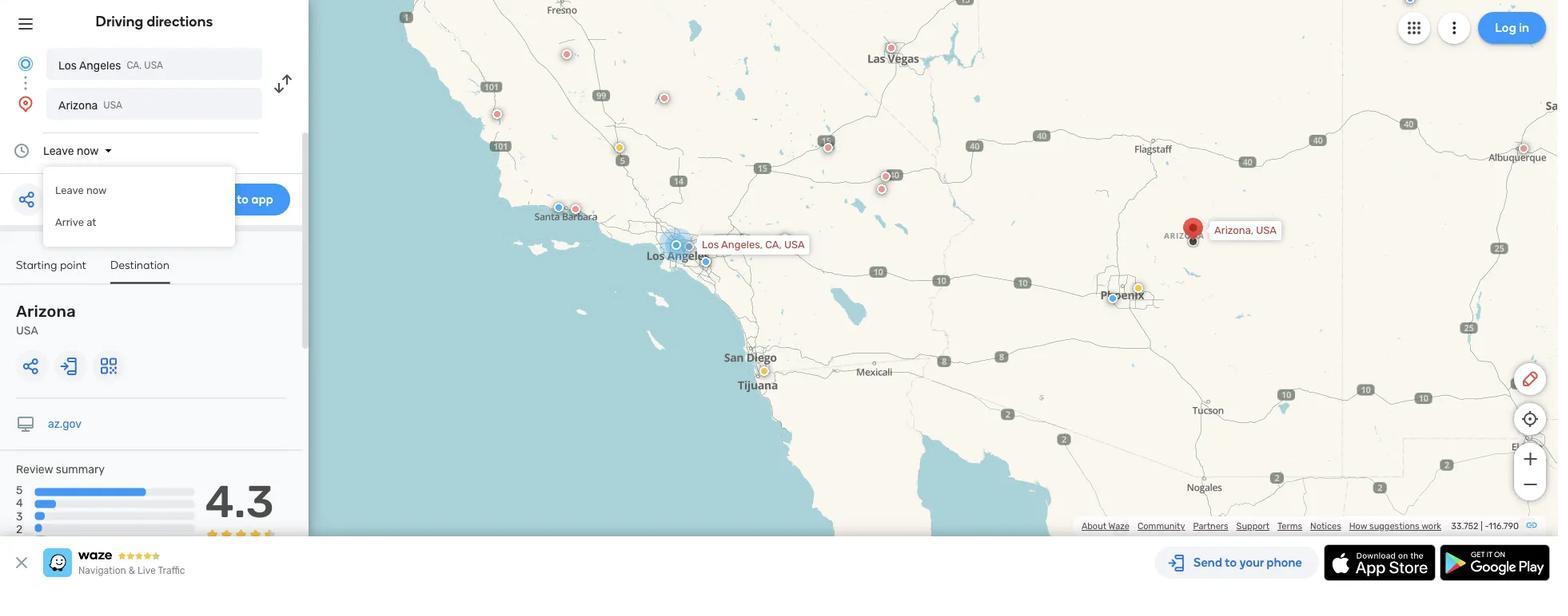 Task type: vqa. For each thing, say whether or not it's contained in the screenshot.
partners link at the right
yes



Task type: describe. For each thing, give the bounding box(es) containing it.
summary
[[56, 464, 105, 477]]

waze
[[1108, 522, 1130, 532]]

2 horizontal spatial road closed image
[[887, 43, 896, 53]]

usa right arizona,
[[1256, 225, 1277, 237]]

starting point button
[[16, 258, 86, 283]]

angeles
[[79, 59, 121, 72]]

destination button
[[110, 258, 170, 284]]

hazard image
[[759, 367, 769, 377]]

2
[[16, 523, 23, 536]]

1 vertical spatial arizona
[[16, 303, 76, 321]]

about
[[1082, 522, 1106, 532]]

los for angeles
[[58, 59, 77, 72]]

notices link
[[1310, 522, 1341, 532]]

about waze community partners support terms notices how suggestions work
[[1082, 522, 1441, 532]]

accident image
[[684, 242, 694, 252]]

arizona,
[[1214, 225, 1254, 237]]

4
[[16, 497, 23, 511]]

traffic
[[158, 566, 185, 577]]

0 vertical spatial arizona usa
[[58, 99, 122, 112]]

leave now option
[[43, 175, 235, 207]]

0 horizontal spatial road closed image
[[780, 234, 790, 244]]

community link
[[1137, 522, 1185, 532]]

0 vertical spatial arizona
[[58, 99, 98, 112]]

1 horizontal spatial police image
[[701, 257, 711, 267]]

starting
[[16, 258, 57, 272]]

-
[[1485, 522, 1489, 532]]

support
[[1236, 522, 1269, 532]]

suggestions
[[1369, 522, 1420, 532]]

terms link
[[1277, 522, 1302, 532]]

current location image
[[16, 54, 35, 74]]

support link
[[1236, 522, 1269, 532]]

ca, for angeles
[[127, 60, 142, 71]]

0 horizontal spatial hazard image
[[615, 143, 624, 153]]

leave now inside option
[[55, 185, 107, 197]]

usa down starting point button
[[16, 325, 38, 338]]

usa down los angeles ca, usa
[[103, 100, 122, 111]]

0 vertical spatial now
[[77, 144, 99, 157]]

zoom in image
[[1520, 450, 1540, 469]]

pencil image
[[1520, 370, 1540, 389]]

0 vertical spatial leave now
[[43, 144, 99, 157]]

destination
[[110, 258, 170, 272]]



Task type: locate. For each thing, give the bounding box(es) containing it.
navigation
[[78, 566, 126, 577]]

leave now up 'arrive at'
[[55, 185, 107, 197]]

arrive
[[55, 217, 84, 229]]

leave inside option
[[55, 185, 84, 197]]

1
[[16, 536, 21, 549]]

location image
[[16, 94, 35, 114]]

usa
[[144, 60, 163, 71], [103, 100, 122, 111], [1256, 225, 1277, 237], [784, 239, 805, 251], [16, 325, 38, 338]]

1 vertical spatial road closed image
[[823, 143, 833, 153]]

los angeles, ca, usa
[[702, 239, 805, 251]]

now up the "leave now" option
[[77, 144, 99, 157]]

computer image
[[16, 415, 35, 434]]

0 horizontal spatial police image
[[554, 203, 564, 213]]

1 vertical spatial los
[[702, 239, 719, 251]]

az.gov link
[[48, 418, 82, 431]]

1 vertical spatial now
[[86, 185, 107, 197]]

usa inside los angeles ca, usa
[[144, 60, 163, 71]]

link image
[[1525, 520, 1538, 532]]

5
[[16, 485, 23, 498]]

starting point
[[16, 258, 86, 272]]

|
[[1481, 522, 1483, 532]]

1 vertical spatial leave
[[55, 185, 84, 197]]

arrive at option
[[43, 207, 235, 239]]

leave up arrive at the top left of page
[[55, 185, 84, 197]]

1 vertical spatial ca,
[[765, 239, 782, 251]]

4.3
[[205, 476, 274, 529]]

police image
[[554, 203, 564, 213], [701, 257, 711, 267]]

0 vertical spatial ca,
[[127, 60, 142, 71]]

live
[[138, 566, 156, 577]]

2 vertical spatial road closed image
[[780, 234, 790, 244]]

review summary
[[16, 464, 105, 477]]

directions
[[147, 13, 213, 30]]

1 horizontal spatial los
[[702, 239, 719, 251]]

leave
[[43, 144, 74, 157], [55, 185, 84, 197]]

partners link
[[1193, 522, 1228, 532]]

zoom out image
[[1520, 476, 1540, 495]]

&
[[129, 566, 135, 577]]

police image
[[1108, 294, 1118, 304]]

driving directions
[[96, 13, 213, 30]]

terms
[[1277, 522, 1302, 532]]

usa down driving directions
[[144, 60, 163, 71]]

1 vertical spatial police image
[[701, 257, 711, 267]]

how suggestions work link
[[1349, 522, 1441, 532]]

ca, inside los angeles ca, usa
[[127, 60, 142, 71]]

clock image
[[12, 141, 31, 161]]

arizona down starting point button
[[16, 303, 76, 321]]

point
[[60, 258, 86, 272]]

los left angeles
[[58, 59, 77, 72]]

1 horizontal spatial hazard image
[[1134, 284, 1143, 293]]

arizona
[[58, 99, 98, 112], [16, 303, 76, 321]]

arizona usa down angeles
[[58, 99, 122, 112]]

1 vertical spatial leave now
[[55, 185, 107, 197]]

x image
[[12, 554, 31, 573]]

az.gov
[[48, 418, 82, 431]]

notices
[[1310, 522, 1341, 532]]

1 horizontal spatial ca,
[[765, 239, 782, 251]]

arrive at
[[55, 217, 96, 229]]

0 vertical spatial leave
[[43, 144, 74, 157]]

review
[[16, 464, 53, 477]]

arizona usa
[[58, 99, 122, 112], [16, 303, 76, 338]]

usa right "angeles,"
[[784, 239, 805, 251]]

leave now
[[43, 144, 99, 157], [55, 185, 107, 197]]

arizona, usa
[[1214, 225, 1277, 237]]

now
[[77, 144, 99, 157], [86, 185, 107, 197]]

leave right clock image
[[43, 144, 74, 157]]

116.790
[[1489, 522, 1519, 532]]

ca, right "angeles,"
[[765, 239, 782, 251]]

now up at
[[86, 185, 107, 197]]

arizona down angeles
[[58, 99, 98, 112]]

33.752
[[1451, 522, 1478, 532]]

arizona usa down starting point button
[[16, 303, 76, 338]]

road closed image
[[887, 43, 896, 53], [823, 143, 833, 153], [780, 234, 790, 244]]

1 vertical spatial arizona usa
[[16, 303, 76, 338]]

los angeles ca, usa
[[58, 59, 163, 72]]

ca,
[[127, 60, 142, 71], [765, 239, 782, 251]]

how
[[1349, 522, 1367, 532]]

work
[[1421, 522, 1441, 532]]

0 vertical spatial police image
[[554, 203, 564, 213]]

los
[[58, 59, 77, 72], [702, 239, 719, 251]]

about waze link
[[1082, 522, 1130, 532]]

at
[[86, 217, 96, 229]]

1 horizontal spatial road closed image
[[823, 143, 833, 153]]

1 vertical spatial hazard image
[[1134, 284, 1143, 293]]

0 horizontal spatial los
[[58, 59, 77, 72]]

los right accident icon
[[702, 239, 719, 251]]

3
[[16, 510, 23, 523]]

leave now right clock image
[[43, 144, 99, 157]]

5 4 3 2 1
[[16, 485, 23, 549]]

0 vertical spatial road closed image
[[887, 43, 896, 53]]

hazard image
[[615, 143, 624, 153], [1134, 284, 1143, 293]]

los for angeles,
[[702, 239, 719, 251]]

driving
[[96, 13, 143, 30]]

community
[[1137, 522, 1185, 532]]

33.752 | -116.790
[[1451, 522, 1519, 532]]

ca, right angeles
[[127, 60, 142, 71]]

0 vertical spatial hazard image
[[615, 143, 624, 153]]

ca, for angeles,
[[765, 239, 782, 251]]

angeles,
[[721, 239, 763, 251]]

0 horizontal spatial ca,
[[127, 60, 142, 71]]

now inside option
[[86, 185, 107, 197]]

road closed image
[[562, 50, 572, 59], [659, 94, 669, 103], [492, 110, 502, 119], [1519, 144, 1528, 153], [881, 172, 891, 181], [877, 185, 887, 194], [571, 205, 580, 214]]

partners
[[1193, 522, 1228, 532]]

navigation & live traffic
[[78, 566, 185, 577]]

0 vertical spatial los
[[58, 59, 77, 72]]



